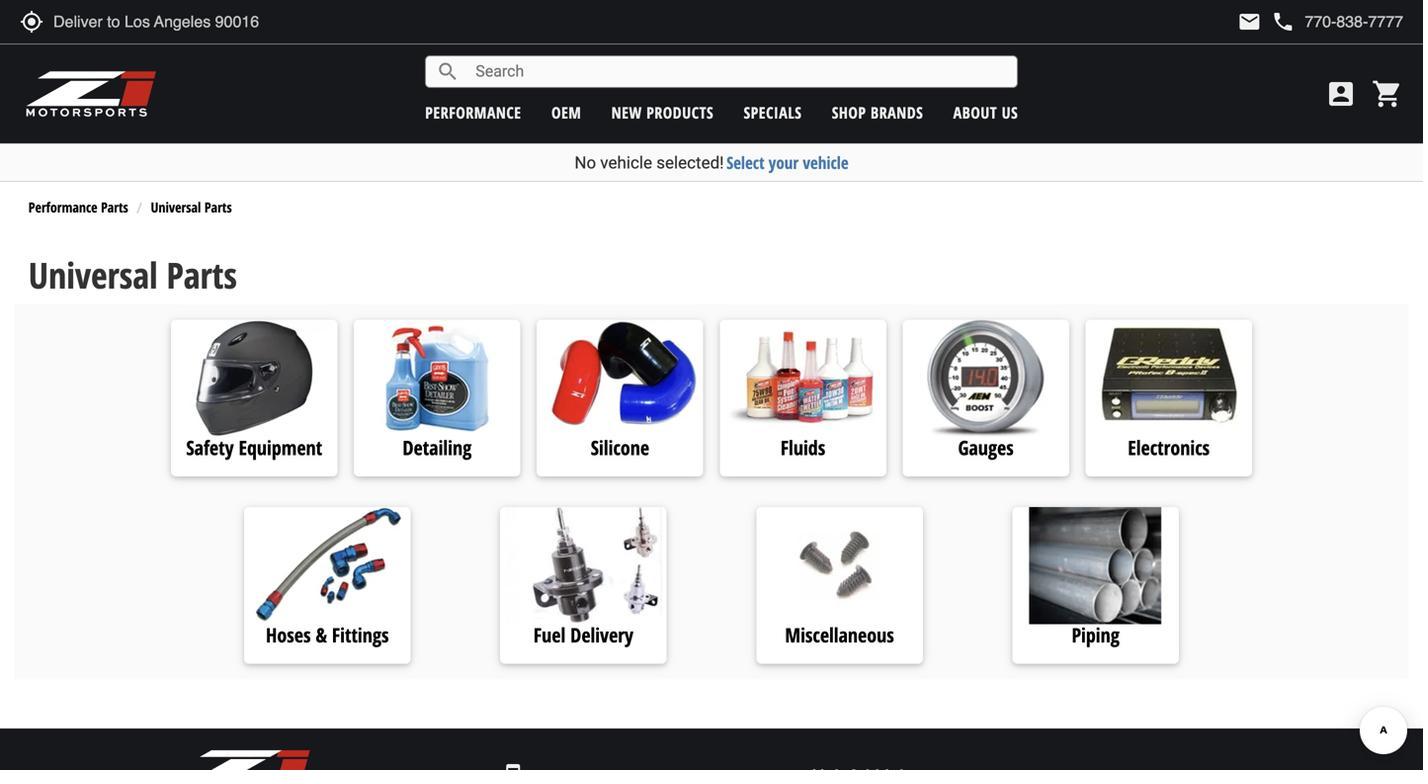 Task type: describe. For each thing, give the bounding box(es) containing it.
no
[[575, 153, 596, 173]]

electronics
[[1128, 434, 1210, 461]]

z1 motorsports logo image
[[25, 69, 158, 119]]

fuel
[[534, 622, 566, 649]]

phone link
[[1272, 10, 1404, 34]]

hoses
[[266, 622, 311, 649]]

universal parts link
[[151, 198, 232, 217]]

new
[[612, 102, 642, 123]]

&
[[316, 622, 327, 649]]

gauges link
[[903, 434, 1070, 461]]

shopping_cart link
[[1367, 78, 1404, 110]]

us
[[1002, 102, 1018, 123]]

fuel delivery link
[[500, 622, 667, 649]]

performance parts
[[28, 198, 128, 217]]

performance link
[[425, 102, 522, 123]]

fluids link
[[720, 434, 887, 461]]

no vehicle selected! select your vehicle
[[575, 151, 849, 174]]

fuel delivery
[[534, 622, 634, 649]]

safety equipment link
[[171, 434, 338, 461]]

mail
[[1238, 10, 1262, 34]]

performance
[[425, 102, 522, 123]]

z1 company logo image
[[188, 748, 311, 770]]

piping
[[1072, 622, 1120, 649]]

1 horizontal spatial vehicle
[[803, 151, 849, 174]]

detailing link
[[354, 434, 521, 461]]

vehicle inside the no vehicle selected! select your vehicle
[[600, 153, 653, 173]]

select
[[727, 151, 765, 174]]

new products link
[[612, 102, 714, 123]]

piping link
[[1013, 622, 1179, 649]]

your
[[769, 151, 799, 174]]

delivery
[[571, 622, 634, 649]]

shop brands
[[832, 102, 924, 123]]

0 vertical spatial universal parts
[[151, 198, 232, 217]]

brands
[[871, 102, 924, 123]]

safety equipment
[[186, 434, 322, 461]]

shopping_cart
[[1372, 78, 1404, 110]]

search
[[436, 60, 460, 84]]

oem link
[[552, 102, 582, 123]]

selected!
[[657, 153, 724, 173]]

detailing
[[403, 434, 472, 461]]



Task type: locate. For each thing, give the bounding box(es) containing it.
universal right the performance parts link
[[151, 198, 201, 217]]

equipment
[[239, 434, 322, 461]]

mail link
[[1238, 10, 1262, 34]]

parts for universal parts link
[[204, 198, 232, 217]]

universal down performance parts
[[28, 250, 158, 299]]

fittings
[[332, 622, 389, 649]]

products
[[647, 102, 714, 123]]

oem
[[552, 102, 582, 123]]

electronics link
[[1086, 434, 1253, 461]]

about
[[954, 102, 998, 123]]

1 vertical spatial universal
[[28, 250, 158, 299]]

parts
[[101, 198, 128, 217], [204, 198, 232, 217], [167, 250, 237, 299]]

miscellaneous
[[785, 622, 894, 649]]

vehicle
[[803, 151, 849, 174], [600, 153, 653, 173]]

safety
[[186, 434, 234, 461]]

1 vertical spatial universal parts
[[28, 250, 237, 299]]

my_location
[[20, 10, 43, 34]]

select your vehicle link
[[727, 151, 849, 174]]

hoses & fittings
[[266, 622, 389, 649]]

phone
[[1272, 10, 1295, 34]]

about us
[[954, 102, 1018, 123]]

performance parts link
[[28, 198, 128, 217]]

about us link
[[954, 102, 1018, 123]]

performance
[[28, 198, 97, 217]]

new products
[[612, 102, 714, 123]]

vehicle right your
[[803, 151, 849, 174]]

shop
[[832, 102, 867, 123]]

gauges
[[959, 434, 1014, 461]]

specials
[[744, 102, 802, 123]]

fluids
[[781, 434, 826, 461]]

account_box link
[[1321, 78, 1362, 110]]

silicone
[[591, 434, 650, 461]]

shop brands link
[[832, 102, 924, 123]]

miscellaneous link
[[757, 622, 923, 649]]

account_box
[[1326, 78, 1357, 110]]

hoses & fittings link
[[244, 622, 411, 649]]

0 vertical spatial universal
[[151, 198, 201, 217]]

universal
[[151, 198, 201, 217], [28, 250, 158, 299]]

parts for the performance parts link
[[101, 198, 128, 217]]

0 horizontal spatial vehicle
[[600, 153, 653, 173]]

specials link
[[744, 102, 802, 123]]

vehicle right no
[[600, 153, 653, 173]]

universal parts
[[151, 198, 232, 217], [28, 250, 237, 299]]

silicone link
[[537, 434, 704, 461]]

mail phone
[[1238, 10, 1295, 34]]

Search search field
[[460, 56, 1018, 87]]



Task type: vqa. For each thing, say whether or not it's contained in the screenshot.
the left 30116
no



